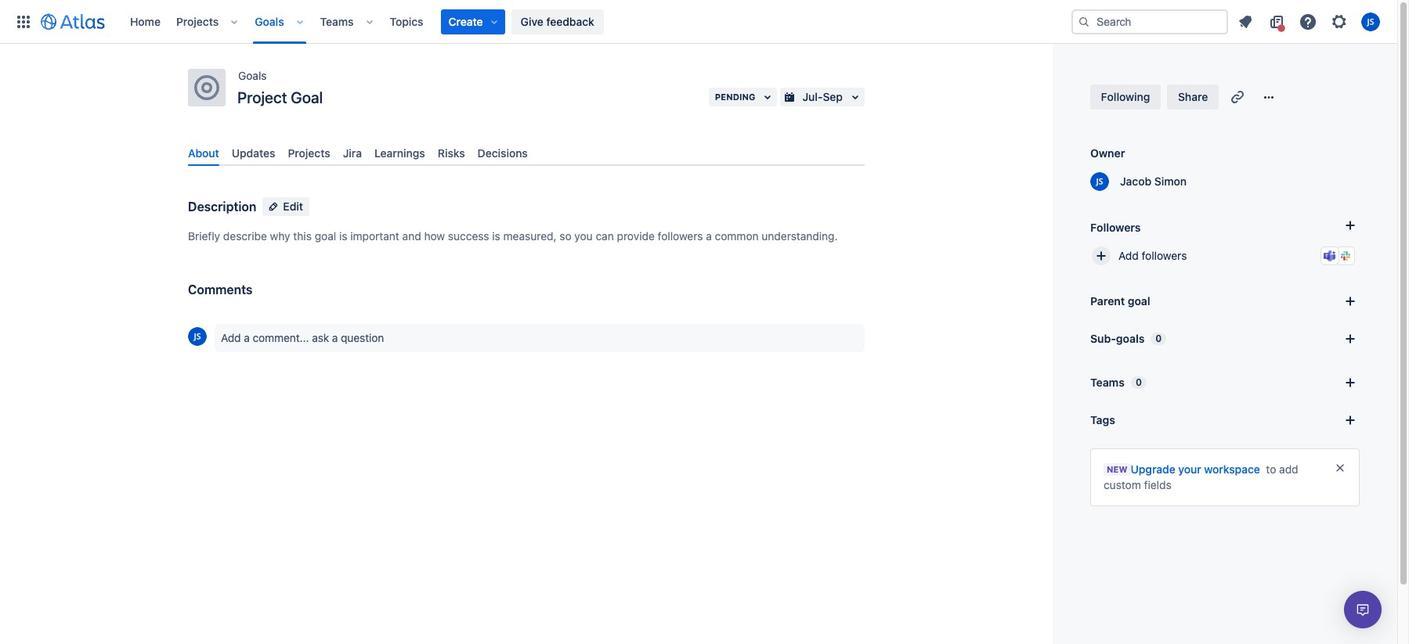 Task type: locate. For each thing, give the bounding box(es) containing it.
0 vertical spatial projects
[[176, 14, 219, 28]]

description
[[188, 200, 257, 214]]

2 horizontal spatial a
[[706, 230, 712, 243]]

0 for sub-goals
[[1156, 333, 1162, 345]]

give feedback
[[521, 14, 595, 28]]

is right success
[[492, 230, 501, 243]]

projects
[[176, 14, 219, 28], [288, 147, 331, 160]]

tab list
[[182, 140, 871, 166]]

goals up project
[[238, 69, 267, 82]]

add down comments at the left
[[221, 332, 241, 345]]

0 horizontal spatial a
[[244, 332, 250, 345]]

1 vertical spatial projects
[[288, 147, 331, 160]]

0 horizontal spatial followers
[[658, 230, 703, 243]]

to add custom fields
[[1104, 463, 1299, 492]]

1 vertical spatial add
[[221, 332, 241, 345]]

1 vertical spatial followers
[[1142, 249, 1188, 263]]

followers inside button
[[1142, 249, 1188, 263]]

provide
[[617, 230, 655, 243]]

projects left jira
[[288, 147, 331, 160]]

projects right the home
[[176, 14, 219, 28]]

add for add a comment... ask a question
[[221, 332, 241, 345]]

1 vertical spatial teams
[[1091, 376, 1125, 389]]

switch to... image
[[14, 12, 33, 31]]

0 vertical spatial add
[[1119, 249, 1139, 263]]

teams link
[[316, 9, 359, 34]]

goals for goals
[[255, 14, 284, 28]]

0 horizontal spatial projects
[[176, 14, 219, 28]]

1 horizontal spatial followers
[[1142, 249, 1188, 263]]

teams inside "top" element
[[320, 14, 354, 28]]

so
[[560, 230, 572, 243]]

describe
[[223, 230, 267, 243]]

sep
[[823, 90, 843, 103]]

add for add followers
[[1119, 249, 1139, 263]]

goals link
[[250, 9, 289, 34], [238, 67, 267, 85]]

1 vertical spatial goals
[[238, 69, 267, 82]]

is left the important
[[339, 230, 348, 243]]

followers right provide
[[658, 230, 703, 243]]

top element
[[9, 0, 1072, 43]]

briefly describe why this goal is important and how success is measured, so you can provide followers a common understanding.
[[188, 230, 838, 243]]

jacob
[[1121, 175, 1152, 188]]

add team image
[[1342, 374, 1360, 393]]

banner containing home
[[0, 0, 1398, 44]]

workspace
[[1205, 463, 1261, 476]]

0 vertical spatial followers
[[658, 230, 703, 243]]

0 down the goals
[[1136, 377, 1142, 389]]

1 horizontal spatial add
[[1119, 249, 1139, 263]]

goals inside "top" element
[[255, 14, 284, 28]]

briefly
[[188, 230, 220, 243]]

0 horizontal spatial 0
[[1136, 377, 1142, 389]]

1 horizontal spatial projects
[[288, 147, 331, 160]]

0 vertical spatial goals
[[255, 14, 284, 28]]

goals
[[255, 14, 284, 28], [238, 69, 267, 82]]

1 horizontal spatial goal
[[1128, 295, 1151, 308]]

jacob simon
[[1121, 175, 1187, 188]]

1 horizontal spatial teams
[[1091, 376, 1125, 389]]

give feedback button
[[511, 9, 604, 34]]

notifications image
[[1237, 12, 1255, 31]]

a left common
[[706, 230, 712, 243]]

goals link up project
[[238, 67, 267, 85]]

banner
[[0, 0, 1398, 44]]

is
[[339, 230, 348, 243], [492, 230, 501, 243]]

teams left topics
[[320, 14, 354, 28]]

0 horizontal spatial teams
[[320, 14, 354, 28]]

add
[[1119, 249, 1139, 263], [221, 332, 241, 345]]

0 horizontal spatial is
[[339, 230, 348, 243]]

your
[[1179, 463, 1202, 476]]

goals link up 'goals project goal'
[[250, 9, 289, 34]]

projects inside tab list
[[288, 147, 331, 160]]

1 horizontal spatial 0
[[1156, 333, 1162, 345]]

settings image
[[1331, 12, 1349, 31]]

goals up 'goals project goal'
[[255, 14, 284, 28]]

1 horizontal spatial a
[[332, 332, 338, 345]]

add follower image
[[1092, 247, 1111, 266]]

jacob simon button
[[1091, 172, 1187, 191]]

add right add follower icon
[[1119, 249, 1139, 263]]

0 right the goals
[[1156, 333, 1162, 345]]

followers
[[658, 230, 703, 243], [1142, 249, 1188, 263]]

1 vertical spatial goal
[[1128, 295, 1151, 308]]

simon
[[1155, 175, 1187, 188]]

comment...
[[253, 332, 309, 345]]

goal right this
[[315, 230, 336, 243]]

0 vertical spatial goal
[[315, 230, 336, 243]]

you
[[575, 230, 593, 243]]

teams
[[320, 14, 354, 28], [1091, 376, 1125, 389]]

goal right parent
[[1128, 295, 1151, 308]]

important
[[350, 230, 400, 243]]

0 vertical spatial teams
[[320, 14, 354, 28]]

0 horizontal spatial add
[[221, 332, 241, 345]]

sub-goals
[[1091, 332, 1145, 346]]

goal icon image
[[194, 75, 219, 100]]

open intercom messenger image
[[1354, 601, 1373, 620]]

home link
[[125, 9, 165, 34]]

a right ask
[[332, 332, 338, 345]]

add tag image
[[1342, 411, 1360, 430]]

teams up the tags
[[1091, 376, 1125, 389]]

parent
[[1091, 295, 1125, 308]]

jul-sep
[[803, 90, 843, 103]]

a
[[706, 230, 712, 243], [244, 332, 250, 345], [332, 332, 338, 345]]

risks
[[438, 147, 465, 160]]

0
[[1156, 333, 1162, 345], [1136, 377, 1142, 389]]

upgrade
[[1131, 463, 1176, 476]]

share
[[1179, 90, 1209, 103]]

why
[[270, 230, 290, 243]]

a left comment...
[[244, 332, 250, 345]]

goal
[[315, 230, 336, 243], [1128, 295, 1151, 308]]

2 is from the left
[[492, 230, 501, 243]]

add inside button
[[1119, 249, 1139, 263]]

goal
[[291, 89, 323, 107]]

Search field
[[1072, 9, 1229, 34]]

followers right add follower icon
[[1142, 249, 1188, 263]]

goals inside 'goals project goal'
[[238, 69, 267, 82]]

1 vertical spatial 0
[[1136, 377, 1142, 389]]

owner
[[1091, 147, 1126, 160]]

1 horizontal spatial is
[[492, 230, 501, 243]]

and
[[403, 230, 421, 243]]

0 vertical spatial 0
[[1156, 333, 1162, 345]]

following button
[[1091, 85, 1161, 110]]



Task type: vqa. For each thing, say whether or not it's contained in the screenshot.
top element
yes



Task type: describe. For each thing, give the bounding box(es) containing it.
following
[[1102, 90, 1151, 103]]

1 vertical spatial goals link
[[238, 67, 267, 85]]

goals for goals project goal
[[238, 69, 267, 82]]

pending
[[715, 92, 756, 102]]

jul-sep button
[[781, 88, 865, 107]]

question
[[341, 332, 384, 345]]

projects inside "top" element
[[176, 14, 219, 28]]

0 vertical spatial goals link
[[250, 9, 289, 34]]

add a comment... ask a question link
[[215, 325, 865, 353]]

tab list containing about
[[182, 140, 871, 166]]

add a follower image
[[1342, 216, 1360, 235]]

learnings
[[375, 147, 425, 160]]

jira
[[343, 147, 362, 160]]

topics link
[[385, 9, 428, 34]]

to
[[1267, 463, 1277, 476]]

decisions
[[478, 147, 528, 160]]

create button
[[441, 9, 505, 34]]

account image
[[1362, 12, 1381, 31]]

0 horizontal spatial goal
[[315, 230, 336, 243]]

edit
[[283, 200, 303, 213]]

add followers
[[1119, 249, 1188, 263]]

updates
[[232, 147, 275, 160]]

home
[[130, 14, 161, 28]]

more icon image
[[1260, 88, 1279, 107]]

goals
[[1117, 332, 1145, 346]]

sub-
[[1091, 332, 1117, 346]]

topics
[[390, 14, 424, 28]]

jacob simon link
[[1111, 174, 1187, 190]]

ask
[[312, 332, 329, 345]]

custom
[[1104, 479, 1142, 492]]

new
[[1107, 465, 1128, 475]]

msteams logo showing  channels are connected to this goal image
[[1324, 250, 1337, 263]]

tags
[[1091, 414, 1116, 427]]

this
[[293, 230, 312, 243]]

help image
[[1299, 12, 1318, 31]]

pending button
[[709, 88, 778, 107]]

add followers button
[[1085, 239, 1367, 273]]

share button
[[1168, 85, 1220, 110]]

about
[[188, 147, 219, 160]]

add a comment... ask a question
[[221, 332, 384, 345]]

parent goal
[[1091, 295, 1151, 308]]

feedback
[[547, 14, 595, 28]]

new upgrade your workspace
[[1107, 463, 1261, 476]]

give
[[521, 14, 544, 28]]

add
[[1280, 463, 1299, 476]]

common
[[715, 230, 759, 243]]

understanding.
[[762, 230, 838, 243]]

create
[[449, 14, 483, 28]]

can
[[596, 230, 614, 243]]

close banner image
[[1335, 462, 1347, 475]]

1 is from the left
[[339, 230, 348, 243]]

search image
[[1078, 15, 1091, 28]]

goals project goal
[[237, 69, 323, 107]]

measured,
[[504, 230, 557, 243]]

how
[[424, 230, 445, 243]]

jul-
[[803, 90, 823, 103]]

0 for teams
[[1136, 377, 1142, 389]]

projects link
[[172, 9, 224, 34]]

followers
[[1091, 221, 1141, 234]]

success
[[448, 230, 489, 243]]

edit button
[[263, 198, 310, 216]]

slack logo showing nan channels are connected to this goal image
[[1340, 250, 1353, 263]]

project
[[237, 89, 287, 107]]

comments
[[188, 283, 253, 297]]

fields
[[1145, 479, 1172, 492]]



